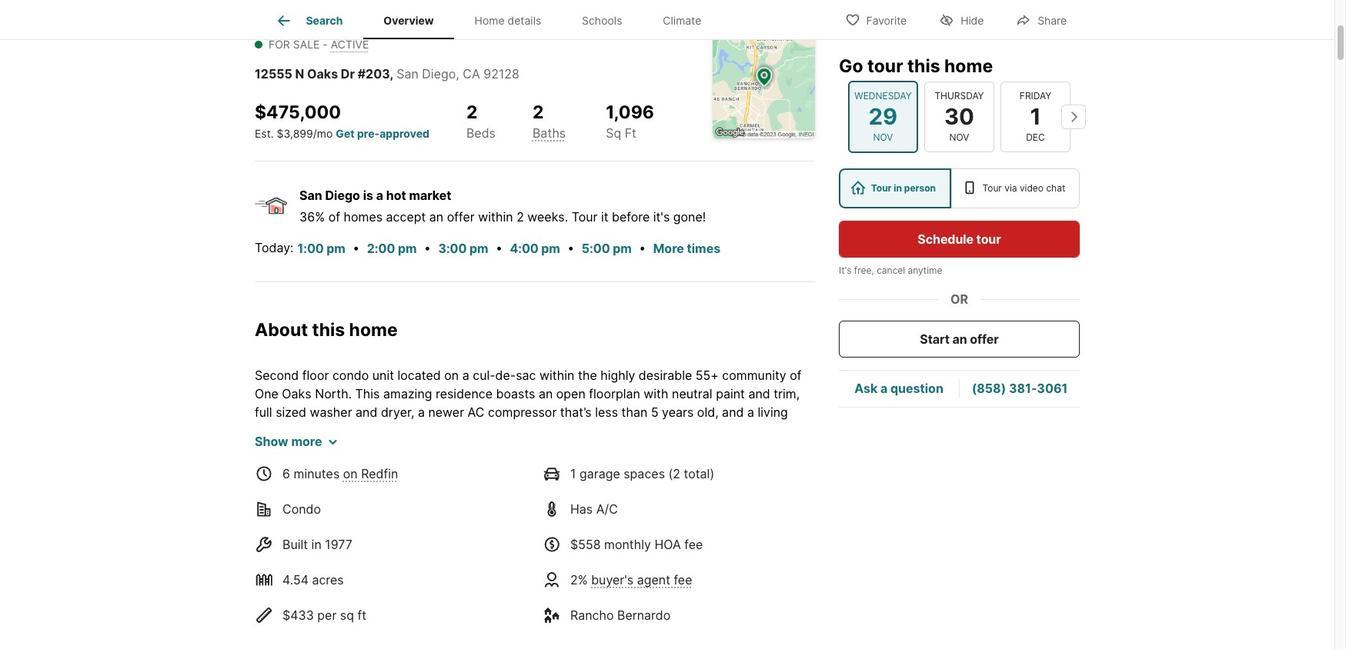Task type: vqa. For each thing, say whether or not it's contained in the screenshot.
by to the middle
no



Task type: locate. For each thing, give the bounding box(es) containing it.
offers
[[486, 423, 520, 439]]

an inside san diego is a hot market 36% of homes accept an offer within 2 weeks. tour it before it's gone!
[[429, 209, 443, 225]]

2 inside san diego is a hot market 36% of homes accept an offer within 2 weeks. tour it before it's gone!
[[516, 209, 524, 225]]

it's
[[653, 209, 670, 225]]

spaces
[[624, 466, 665, 482]]

1 horizontal spatial this
[[672, 571, 694, 587]]

and
[[748, 386, 770, 402], [356, 405, 377, 420], [722, 405, 744, 420], [640, 423, 661, 439], [493, 442, 515, 457], [573, 460, 595, 476], [431, 497, 453, 513], [382, 516, 404, 531], [499, 516, 520, 531], [516, 534, 538, 550], [505, 553, 527, 568]]

1 vertical spatial diego
[[325, 188, 360, 203]]

within up today: 1:00 pm • 2:00 pm • 3:00 pm • 4:00 pm • 5:00 pm • more times
[[478, 209, 513, 225]]

anytime
[[908, 265, 942, 276]]

primary
[[407, 423, 451, 439]]

0 vertical spatial located
[[397, 368, 441, 383]]

1 horizontal spatial access
[[633, 460, 674, 476]]

offer up 3:00 pm button
[[447, 209, 475, 225]]

about
[[255, 320, 308, 341]]

tab list
[[255, 0, 734, 39]]

0 horizontal spatial nov
[[873, 132, 893, 143]]

0 vertical spatial 1
[[1030, 103, 1041, 130]]

1 vertical spatial minutes
[[279, 534, 325, 550]]

• left more on the top
[[639, 240, 646, 255]]

home up "unit"
[[349, 320, 398, 341]]

desirable
[[639, 368, 692, 383]]

go tour this home
[[839, 55, 993, 77]]

1977
[[325, 537, 352, 553]]

1 vertical spatial 1
[[570, 466, 576, 482]]

home up thursday in the top of the page
[[944, 55, 993, 77]]

a left "hot"
[[376, 188, 383, 203]]

2 for 2 baths
[[533, 102, 544, 123]]

has
[[570, 502, 593, 517]]

complex
[[418, 516, 467, 531]]

1 vertical spatial to
[[626, 516, 638, 531]]

an down market
[[429, 209, 443, 225]]

about this home
[[255, 320, 398, 341]]

located up amazing
[[397, 368, 441, 383]]

include down bath.
[[761, 479, 803, 494]]

friday 1 dec
[[1020, 90, 1051, 143]]

garage inside second floor condo unit located on a cul-de-sac within the highly desirable 55+ community of one oaks north.   this amazing residence boasts an open floorplan with neutral paint and trim, full sized washer and dryer, a newer ac compressor that's less than 5 years old, and a living room balcony.  a spacious primary suite offers ample closet space and its own en-suite bathroom with dual sinks, a relaxing tub, and walk-in shower.  the secondary bedroom is located on the opposite side of the home with a walk-in closet and close access to the hall bath. parking is a breeze with a one-car detached garage with storage space.  the hoa fees include water, sewer, trash, recycling, and basic cable tv.  unsurpassed community amenities include gated entry, elevator, and a complex pool and spa.   with access to the community center that's just minutes away there is an additional pool and spa, tennis court, ceramics room, library, traveling club lawn bowling, fitness center, and golf.  conveniently located, close to shopping, dining, parks, golf amenities, interstate 15, plus so much more.  don't let this opportunity pass you by!
[[515, 479, 556, 494]]

and down this
[[356, 405, 377, 420]]

and up the plus
[[505, 553, 527, 568]]

,
[[390, 66, 393, 82], [456, 66, 459, 82]]

0 horizontal spatial on
[[255, 460, 269, 476]]

0 horizontal spatial this
[[312, 320, 345, 341]]

before
[[612, 209, 650, 225]]

/mo
[[313, 127, 333, 140]]

4 pm from the left
[[541, 241, 560, 257]]

a right ask
[[880, 381, 887, 397]]

favorite button
[[832, 3, 920, 35]]

diego up homes
[[325, 188, 360, 203]]

tour for tour via video chat
[[982, 182, 1002, 194]]

0 vertical spatial hoa
[[703, 479, 729, 494]]

2 vertical spatial community
[[664, 516, 728, 531]]

car
[[435, 479, 453, 494]]

that's down open
[[560, 405, 592, 420]]

tour inside option
[[982, 182, 1002, 194]]

pool down basic
[[470, 516, 495, 531]]

interstate
[[425, 571, 481, 587]]

walk- down ample
[[518, 442, 550, 457]]

0 horizontal spatial home
[[349, 320, 398, 341]]

minutes right 6 at the left of the page
[[294, 466, 340, 482]]

0 vertical spatial community
[[722, 368, 786, 383]]

0 vertical spatial close
[[599, 460, 629, 476]]

n
[[295, 66, 304, 82]]

1 horizontal spatial to
[[677, 460, 689, 476]]

0 horizontal spatial of
[[328, 209, 340, 225]]

de-
[[495, 368, 516, 383]]

1 vertical spatial include
[[755, 497, 797, 513]]

2 horizontal spatial this
[[907, 55, 940, 77]]

2 horizontal spatial to
[[723, 553, 734, 568]]

than
[[621, 405, 648, 420]]

home down relaxing
[[415, 460, 447, 476]]

is up bath.
[[758, 442, 768, 457]]

library,
[[738, 534, 778, 550]]

0 horizontal spatial ,
[[390, 66, 393, 82]]

garage down shower.
[[579, 466, 620, 482]]

include up center
[[755, 497, 797, 513]]

1 vertical spatial oaks
[[282, 386, 311, 402]]

1 horizontal spatial tour
[[976, 232, 1001, 247]]

tour left it at top
[[572, 209, 598, 225]]

2 horizontal spatial tour
[[982, 182, 1002, 194]]

gated
[[255, 516, 288, 531]]

the down space
[[612, 442, 635, 457]]

tour inside button
[[976, 232, 1001, 247]]

fees
[[733, 479, 758, 494]]

tour left via
[[982, 182, 1002, 194]]

baths link
[[533, 125, 566, 141]]

0 horizontal spatial close
[[599, 460, 629, 476]]

1 , from the left
[[390, 66, 393, 82]]

nov down 30
[[949, 132, 969, 143]]

details
[[508, 14, 541, 27]]

oaks inside second floor condo unit located on a cul-de-sac within the highly desirable 55+ community of one oaks north.   this amazing residence boasts an open floorplan with neutral paint and trim, full sized washer and dryer, a newer ac compressor that's less than 5 years old, and a living room balcony.  a spacious primary suite offers ample closet space and its own en-suite bathroom with dual sinks, a relaxing tub, and walk-in shower.  the secondary bedroom is located on the opposite side of the home with a walk-in closet and close access to the hall bath. parking is a breeze with a one-car detached garage with storage space.  the hoa fees include water, sewer, trash, recycling, and basic cable tv.  unsurpassed community amenities include gated entry, elevator, and a complex pool and spa.   with access to the community center that's just minutes away there is an additional pool and spa, tennis court, ceramics room, library, traveling club lawn bowling, fitness center, and golf.  conveniently located, close to shopping, dining, parks, golf amenities, interstate 15, plus so much more.  don't let this opportunity pass you by!
[[282, 386, 311, 402]]

, left ca
[[456, 66, 459, 82]]

0 horizontal spatial 1
[[570, 466, 576, 482]]

1 vertical spatial located
[[771, 442, 815, 457]]

the up the $558 monthly hoa fee
[[641, 516, 660, 531]]

fee for $558 monthly hoa fee
[[684, 537, 703, 553]]

0 vertical spatial offer
[[447, 209, 475, 225]]

dec
[[1026, 132, 1045, 143]]

on up 'parking'
[[255, 460, 269, 476]]

1 horizontal spatial within
[[539, 368, 574, 383]]

2 horizontal spatial on
[[444, 368, 459, 383]]

0 horizontal spatial 2
[[466, 102, 477, 123]]

unit
[[372, 368, 394, 383]]

boasts
[[496, 386, 535, 402]]

2 up baths
[[533, 102, 544, 123]]

this right let
[[672, 571, 694, 587]]

2:00
[[367, 241, 395, 257]]

381-
[[1009, 381, 1037, 397]]

this up thursday in the top of the page
[[907, 55, 940, 77]]

55+
[[696, 368, 719, 383]]

with up "unsurpassed"
[[559, 479, 584, 494]]

pm right '5:00'
[[613, 241, 632, 257]]

baths
[[533, 125, 566, 141]]

community down space.
[[628, 497, 692, 513]]

a down recycling,
[[407, 516, 414, 531]]

there
[[363, 534, 393, 550]]

pool up 'center,'
[[488, 534, 513, 550]]

0 vertical spatial tour
[[867, 55, 903, 77]]

2 vertical spatial of
[[377, 460, 389, 476]]

2 vertical spatial home
[[415, 460, 447, 476]]

1,096
[[606, 102, 654, 123]]

0 horizontal spatial tour
[[867, 55, 903, 77]]

on redfin link
[[343, 466, 398, 482]]

unsurpassed
[[548, 497, 624, 513]]

redfin
[[361, 466, 398, 482]]

on down dual
[[343, 466, 358, 482]]

1 horizontal spatial nov
[[949, 132, 969, 143]]

0 vertical spatial diego
[[422, 66, 456, 82]]

1 horizontal spatial garage
[[579, 466, 620, 482]]

diego inside san diego is a hot market 36% of homes accept an offer within 2 weeks. tour it before it's gone!
[[325, 188, 360, 203]]

0 horizontal spatial suite
[[455, 423, 483, 439]]

1 horizontal spatial of
[[377, 460, 389, 476]]

and up complex
[[431, 497, 453, 513]]

pm right the 4:00
[[541, 241, 560, 257]]

the up open
[[578, 368, 597, 383]]

$3,899
[[277, 127, 313, 140]]

tour right schedule
[[976, 232, 1001, 247]]

pm right the 3:00
[[469, 241, 488, 257]]

1 horizontal spatial that's
[[772, 516, 804, 531]]

sewer,
[[294, 497, 332, 513]]

• left 2:00 in the top of the page
[[353, 240, 360, 255]]

1 vertical spatial tour
[[976, 232, 1001, 247]]

closet down ample
[[535, 460, 570, 476]]

to down "secondary"
[[677, 460, 689, 476]]

1 horizontal spatial hoa
[[703, 479, 729, 494]]

show more button
[[255, 433, 337, 451]]

•
[[353, 240, 360, 255], [424, 240, 431, 255], [496, 240, 503, 255], [567, 240, 574, 255], [639, 240, 646, 255]]

cancel
[[877, 265, 905, 276]]

2 vertical spatial to
[[723, 553, 734, 568]]

hoa up amenities
[[703, 479, 729, 494]]

1 horizontal spatial 12555 n oaks dr #203, san diego, ca 92128 image
[[839, 0, 1080, 18]]

2:00 pm button
[[366, 239, 417, 259]]

an inside button
[[952, 332, 967, 347]]

this up floor
[[312, 320, 345, 341]]

pass
[[768, 571, 796, 587]]

is inside san diego is a hot market 36% of homes accept an offer within 2 weeks. tour it before it's gone!
[[363, 188, 373, 203]]

to up court,
[[626, 516, 638, 531]]

1 horizontal spatial offer
[[970, 332, 999, 347]]

1 nov from the left
[[873, 132, 893, 143]]

walk- up detached
[[489, 460, 521, 476]]

close up storage
[[599, 460, 629, 476]]

tour for go
[[867, 55, 903, 77]]

is up bowling, at the bottom left
[[397, 534, 406, 550]]

3061
[[1037, 381, 1068, 397]]

1 vertical spatial close
[[688, 553, 719, 568]]

schedule
[[918, 232, 974, 247]]

tour left the "person"
[[871, 182, 892, 194]]

with down tub,
[[451, 460, 476, 476]]

ask a question link
[[854, 381, 943, 397]]

1 horizontal spatial ,
[[456, 66, 459, 82]]

tub,
[[467, 442, 490, 457]]

diego
[[422, 66, 456, 82], [325, 188, 360, 203]]

suite
[[455, 423, 483, 439], [730, 423, 758, 439]]

0 vertical spatial access
[[633, 460, 674, 476]]

san right "#203"
[[397, 66, 419, 82]]

and down the cable
[[499, 516, 520, 531]]

1 horizontal spatial located
[[771, 442, 815, 457]]

• left the 3:00
[[424, 240, 431, 255]]

1 horizontal spatial tour
[[871, 182, 892, 194]]

tour in person
[[871, 182, 936, 194]]

in left the "person"
[[894, 182, 902, 194]]

so
[[531, 571, 545, 587]]

wednesday
[[854, 90, 912, 101]]

1 vertical spatial offer
[[970, 332, 999, 347]]

spacious
[[352, 423, 403, 439]]

a
[[376, 188, 383, 203], [462, 368, 469, 383], [880, 381, 887, 397], [418, 405, 425, 420], [747, 405, 754, 420], [407, 442, 414, 457], [479, 460, 486, 476], [315, 479, 322, 494], [397, 479, 404, 494], [407, 516, 414, 531]]

overview tab
[[363, 2, 454, 39]]

0 horizontal spatial the
[[612, 442, 635, 457]]

(2
[[668, 466, 680, 482]]

more
[[653, 241, 684, 257]]

tour inside 'option'
[[871, 182, 892, 194]]

trim,
[[774, 386, 800, 402]]

an up the fitness at bottom left
[[410, 534, 424, 550]]

fee right let
[[674, 573, 692, 588]]

0 horizontal spatial tour
[[572, 209, 598, 225]]

pm right 1:00
[[327, 241, 345, 257]]

1 down shower.
[[570, 466, 576, 482]]

0 horizontal spatial hoa
[[655, 537, 681, 553]]

0 horizontal spatial offer
[[447, 209, 475, 225]]

0 horizontal spatial located
[[397, 368, 441, 383]]

2 horizontal spatial of
[[790, 368, 802, 383]]

access up tennis
[[582, 516, 622, 531]]

12555 n oaks dr #203, san diego, ca 92128 image
[[255, 0, 833, 18], [839, 0, 1080, 18]]

2 inside 2 beds
[[466, 102, 477, 123]]

in
[[894, 182, 902, 194], [550, 442, 560, 457], [521, 460, 531, 476], [311, 537, 322, 553]]

room,
[[702, 534, 735, 550]]

1 garage spaces (2 total)
[[570, 466, 714, 482]]

garage up tv.
[[515, 479, 556, 494]]

cable
[[491, 497, 522, 513]]

tour up wednesday
[[867, 55, 903, 77]]

1:00 pm button
[[297, 239, 346, 259]]

tour via video chat
[[982, 182, 1065, 194]]

of up trim,
[[790, 368, 802, 383]]

0 horizontal spatial diego
[[325, 188, 360, 203]]

1 down friday
[[1030, 103, 1041, 130]]

schedule tour button
[[839, 221, 1080, 258]]

relaxing
[[418, 442, 464, 457]]

, right dr
[[390, 66, 393, 82]]

1 horizontal spatial home
[[415, 460, 447, 476]]

side
[[349, 460, 374, 476]]

1 pm from the left
[[327, 241, 345, 257]]

2 up the beds
[[466, 102, 477, 123]]

to
[[677, 460, 689, 476], [626, 516, 638, 531], [723, 553, 734, 568]]

1 horizontal spatial 2
[[516, 209, 524, 225]]

0 horizontal spatial garage
[[515, 479, 556, 494]]

more times link
[[653, 241, 721, 257]]

pre-
[[357, 127, 380, 140]]

fee down amenities
[[684, 537, 703, 553]]

list box containing tour in person
[[839, 169, 1080, 209]]

2 vertical spatial this
[[672, 571, 694, 587]]

ask
[[854, 381, 877, 397]]

in up tv.
[[521, 460, 531, 476]]

0 vertical spatial fee
[[684, 537, 703, 553]]

nov down '29' on the right top of page
[[873, 132, 893, 143]]

1 vertical spatial the
[[677, 479, 700, 494]]

within up open
[[539, 368, 574, 383]]

1 vertical spatial closet
[[535, 460, 570, 476]]

0 vertical spatial home
[[944, 55, 993, 77]]

of right 36%
[[328, 209, 340, 225]]

tab list containing search
[[255, 0, 734, 39]]

ample
[[524, 423, 559, 439]]

walk-
[[518, 442, 550, 457], [489, 460, 521, 476]]

climate tab
[[643, 2, 722, 39]]

None button
[[848, 81, 918, 153], [924, 81, 994, 152], [1000, 81, 1071, 152], [848, 81, 918, 153], [924, 81, 994, 152], [1000, 81, 1071, 152]]

nov for 30
[[949, 132, 969, 143]]

next image
[[1061, 105, 1086, 129]]

the right space.
[[677, 479, 700, 494]]

2 inside 2 baths
[[533, 102, 544, 123]]

this inside second floor condo unit located on a cul-de-sac within the highly desirable 55+ community of one oaks north.   this amazing residence boasts an open floorplan with neutral paint and trim, full sized washer and dryer, a newer ac compressor that's less than 5 years old, and a living room balcony.  a spacious primary suite offers ample closet space and its own en-suite bathroom with dual sinks, a relaxing tub, and walk-in shower.  the secondary bedroom is located on the opposite side of the home with a walk-in closet and close access to the hall bath. parking is a breeze with a one-car detached garage with storage space.  the hoa fees include water, sewer, trash, recycling, and basic cable tv.  unsurpassed community amenities include gated entry, elevator, and a complex pool and spa.   with access to the community center that's just minutes away there is an additional pool and spa, tennis court, ceramics room, library, traveling club lawn bowling, fitness center, and golf.  conveniently located, close to shopping, dining, parks, golf amenities, interstate 15, plus so much more.  don't let this opportunity pass you by!
[[672, 571, 694, 587]]

a left cul-
[[462, 368, 469, 383]]

0 vertical spatial of
[[328, 209, 340, 225]]

list box
[[839, 169, 1080, 209]]

is up homes
[[363, 188, 373, 203]]

has a/c
[[570, 502, 618, 517]]

built
[[282, 537, 308, 553]]

bath.
[[738, 460, 768, 476]]

within inside second floor condo unit located on a cul-de-sac within the highly desirable 55+ community of one oaks north.   this amazing residence boasts an open floorplan with neutral paint and trim, full sized washer and dryer, a newer ac compressor that's less than 5 years old, and a living room balcony.  a spacious primary suite offers ample closet space and its own en-suite bathroom with dual sinks, a relaxing tub, and walk-in shower.  the secondary bedroom is located on the opposite side of the home with a walk-in closet and close access to the hall bath. parking is a breeze with a one-car detached garage with storage space.  the hoa fees include water, sewer, trash, recycling, and basic cable tv.  unsurpassed community amenities include gated entry, elevator, and a complex pool and spa.   with access to the community center that's just minutes away there is an additional pool and spa, tennis court, ceramics room, library, traveling club lawn bowling, fitness center, and golf.  conveniently located, close to shopping, dining, parks, golf amenities, interstate 15, plus so much more.  don't let this opportunity pass you by!
[[539, 368, 574, 383]]

2 nov from the left
[[949, 132, 969, 143]]

nov
[[873, 132, 893, 143], [949, 132, 969, 143]]

1 vertical spatial home
[[349, 320, 398, 341]]

nov inside wednesday 29 nov
[[873, 132, 893, 143]]

1 vertical spatial within
[[539, 368, 574, 383]]

2 horizontal spatial 2
[[533, 102, 544, 123]]

0 vertical spatial oaks
[[307, 66, 338, 82]]

1 vertical spatial community
[[628, 497, 692, 513]]

0 vertical spatial this
[[907, 55, 940, 77]]

0 horizontal spatial access
[[582, 516, 622, 531]]

of inside san diego is a hot market 36% of homes accept an offer within 2 weeks. tour it before it's gone!
[[328, 209, 340, 225]]

in inside 'option'
[[894, 182, 902, 194]]

0 horizontal spatial san
[[299, 188, 322, 203]]

start an offer
[[920, 332, 999, 347]]

hoa up let
[[655, 537, 681, 553]]

video
[[1020, 182, 1044, 194]]

oaks right n
[[307, 66, 338, 82]]

1 vertical spatial pool
[[488, 534, 513, 550]]

tour via video chat option
[[951, 169, 1080, 209]]

est.
[[255, 127, 274, 140]]

nov inside "thursday 30 nov"
[[949, 132, 969, 143]]

1 vertical spatial san
[[299, 188, 322, 203]]

suite up bedroom
[[730, 423, 758, 439]]

2 left weeks.
[[516, 209, 524, 225]]

1 vertical spatial that's
[[772, 516, 804, 531]]

recycling,
[[372, 497, 428, 513]]

• left '5:00'
[[567, 240, 574, 255]]

san up 36%
[[299, 188, 322, 203]]

• left the 4:00
[[496, 240, 503, 255]]

0 vertical spatial san
[[397, 66, 419, 82]]

to up opportunity
[[723, 553, 734, 568]]

0 vertical spatial within
[[478, 209, 513, 225]]

0 horizontal spatial within
[[478, 209, 513, 225]]



Task type: describe. For each thing, give the bounding box(es) containing it.
hide
[[961, 13, 984, 27]]

$433
[[282, 608, 314, 623]]

#203
[[358, 66, 390, 82]]

overview
[[383, 14, 434, 27]]

detached
[[457, 479, 512, 494]]

favorite
[[866, 13, 907, 27]]

let
[[654, 571, 669, 587]]

3 pm from the left
[[469, 241, 488, 257]]

chat
[[1046, 182, 1065, 194]]

1 inside the friday 1 dec
[[1030, 103, 1041, 130]]

start
[[920, 332, 950, 347]]

1 • from the left
[[353, 240, 360, 255]]

schools tab
[[562, 2, 643, 39]]

the down sinks,
[[392, 460, 411, 476]]

0 vertical spatial minutes
[[294, 466, 340, 482]]

and down paint
[[722, 405, 744, 420]]

dr
[[341, 66, 355, 82]]

more
[[291, 434, 322, 450]]

parks,
[[297, 571, 333, 587]]

elevator,
[[329, 516, 379, 531]]

hide button
[[926, 3, 997, 35]]

nov for 29
[[873, 132, 893, 143]]

much
[[549, 571, 581, 587]]

it
[[601, 209, 608, 225]]

climate
[[663, 14, 701, 27]]

0 vertical spatial pool
[[470, 516, 495, 531]]

tour inside san diego is a hot market 36% of homes accept an offer within 2 weeks. tour it before it's gone!
[[572, 209, 598, 225]]

$475,000 est. $3,899 /mo get pre-approved
[[255, 102, 429, 140]]

bowling,
[[367, 553, 416, 568]]

gone!
[[673, 209, 706, 225]]

5:00 pm button
[[581, 239, 632, 259]]

-
[[323, 38, 328, 51]]

in right built
[[311, 537, 322, 553]]

minutes inside second floor condo unit located on a cul-de-sac within the highly desirable 55+ community of one oaks north.   this amazing residence boasts an open floorplan with neutral paint and trim, full sized washer and dryer, a newer ac compressor that's less than 5 years old, and a living room balcony.  a spacious primary suite offers ample closet space and its own en-suite bathroom with dual sinks, a relaxing tub, and walk-in shower.  the secondary bedroom is located on the opposite side of the home with a walk-in closet and close access to the hall bath. parking is a breeze with a one-car detached garage with storage space.  the hoa fees include water, sewer, trash, recycling, and basic cable tv.  unsurpassed community amenities include gated entry, elevator, and a complex pool and spa.   with access to the community center that's just minutes away there is an additional pool and spa, tennis court, ceramics room, library, traveling club lawn bowling, fitness center, and golf.  conveniently located, close to shopping, dining, parks, golf amenities, interstate 15, plus so much more.  don't let this opportunity pass you by!
[[279, 534, 325, 550]]

12555
[[255, 66, 292, 82]]

0 vertical spatial to
[[677, 460, 689, 476]]

1 horizontal spatial the
[[677, 479, 700, 494]]

with up recycling,
[[369, 479, 393, 494]]

3:00
[[438, 241, 467, 257]]

a up primary on the left bottom of page
[[418, 405, 425, 420]]

for sale - active
[[269, 38, 369, 51]]

cul-
[[473, 368, 495, 383]]

0 vertical spatial walk-
[[518, 442, 550, 457]]

and down offers
[[493, 442, 515, 457]]

opposite
[[295, 460, 346, 476]]

room
[[255, 423, 285, 439]]

tour in person option
[[839, 169, 951, 209]]

floor
[[302, 368, 329, 383]]

spa.
[[524, 516, 548, 531]]

a up detached
[[479, 460, 486, 476]]

1 12555 n oaks dr #203, san diego, ca 92128 image from the left
[[255, 0, 833, 18]]

water,
[[255, 497, 291, 513]]

$475,000
[[255, 102, 341, 123]]

5
[[651, 405, 658, 420]]

12555 n oaks dr #203 , san diego , ca 92128
[[255, 66, 519, 82]]

tour for schedule
[[976, 232, 1001, 247]]

1 horizontal spatial close
[[688, 553, 719, 568]]

approved
[[380, 127, 429, 140]]

4 • from the left
[[567, 240, 574, 255]]

space.
[[635, 479, 674, 494]]

by!
[[279, 590, 297, 605]]

traveling
[[255, 553, 305, 568]]

search
[[306, 14, 343, 27]]

hoa inside second floor condo unit located on a cul-de-sac within the highly desirable 55+ community of one oaks north.   this amazing residence boasts an open floorplan with neutral paint and trim, full sized washer and dryer, a newer ac compressor that's less than 5 years old, and a living room balcony.  a spacious primary suite offers ample closet space and its own en-suite bathroom with dual sinks, a relaxing tub, and walk-in shower.  the secondary bedroom is located on the opposite side of the home with a walk-in closet and close access to the hall bath. parking is a breeze with a one-car detached garage with storage space.  the hoa fees include water, sewer, trash, recycling, and basic cable tv.  unsurpassed community amenities include gated entry, elevator, and a complex pool and spa.   with access to the community center that's just minutes away there is an additional pool and spa, tennis court, ceramics room, library, traveling club lawn bowling, fitness center, and golf.  conveniently located, close to shopping, dining, parks, golf amenities, interstate 15, plus so much more.  don't let this opportunity pass you by!
[[703, 479, 729, 494]]

a left living
[[747, 405, 754, 420]]

friday
[[1020, 90, 1051, 101]]

1 vertical spatial access
[[582, 516, 622, 531]]

the left hall
[[692, 460, 711, 476]]

2 for 2 beds
[[466, 102, 477, 123]]

person
[[904, 182, 936, 194]]

just
[[255, 534, 276, 550]]

get
[[336, 127, 355, 140]]

and down "spa."
[[516, 534, 538, 550]]

second floor condo unit located on a cul-de-sac within the highly desirable 55+ community of one oaks north.   this amazing residence boasts an open floorplan with neutral paint and trim, full sized washer and dryer, a newer ac compressor that's less than 5 years old, and a living room balcony.  a spacious primary suite offers ample closet space and its own en-suite bathroom with dual sinks, a relaxing tub, and walk-in shower.  the secondary bedroom is located on the opposite side of the home with a walk-in closet and close access to the hall bath. parking is a breeze with a one-car detached garage with storage space.  the hoa fees include water, sewer, trash, recycling, and basic cable tv.  unsurpassed community amenities include gated entry, elevator, and a complex pool and spa.   with access to the community center that's just minutes away there is an additional pool and spa, tennis court, ceramics room, library, traveling club lawn bowling, fitness center, and golf.  conveniently located, close to shopping, dining, parks, golf amenities, interstate 15, plus so much more.  don't let this opportunity pass you by!
[[255, 368, 815, 605]]

0 vertical spatial the
[[612, 442, 635, 457]]

dryer,
[[381, 405, 414, 420]]

and down 5
[[640, 423, 661, 439]]

0 vertical spatial that's
[[560, 405, 592, 420]]

fitness
[[419, 553, 458, 568]]

ca
[[463, 66, 480, 82]]

accept
[[386, 209, 426, 225]]

full
[[255, 405, 272, 420]]

3 • from the left
[[496, 240, 503, 255]]

balcony.
[[288, 423, 336, 439]]

rancho bernardo
[[570, 608, 671, 623]]

home details tab
[[454, 2, 562, 39]]

an left open
[[539, 386, 553, 402]]

2 horizontal spatial home
[[944, 55, 993, 77]]

sq
[[340, 608, 354, 623]]

30
[[944, 103, 974, 130]]

in down ample
[[550, 442, 560, 457]]

is up sewer,
[[302, 479, 311, 494]]

amenities,
[[362, 571, 421, 587]]

years
[[662, 405, 694, 420]]

center
[[731, 516, 769, 531]]

2%
[[570, 573, 588, 588]]

with up opposite
[[314, 442, 339, 457]]

0 vertical spatial closet
[[562, 423, 598, 439]]

its
[[665, 423, 679, 439]]

5 • from the left
[[639, 240, 646, 255]]

2 , from the left
[[456, 66, 459, 82]]

offer inside san diego is a hot market 36% of homes accept an offer within 2 weeks. tour it before it's gone!
[[447, 209, 475, 225]]

condo
[[282, 502, 321, 517]]

homes
[[344, 209, 383, 225]]

space
[[601, 423, 636, 439]]

map entry image
[[713, 36, 815, 139]]

4:00
[[510, 241, 539, 257]]

offer inside button
[[970, 332, 999, 347]]

1 horizontal spatial on
[[343, 466, 358, 482]]

2 • from the left
[[424, 240, 431, 255]]

san diego is a hot market 36% of homes accept an offer within 2 weeks. tour it before it's gone!
[[299, 188, 706, 225]]

entry,
[[292, 516, 325, 531]]

15,
[[484, 571, 501, 587]]

home inside second floor condo unit located on a cul-de-sac within the highly desirable 55+ community of one oaks north.   this amazing residence boasts an open floorplan with neutral paint and trim, full sized washer and dryer, a newer ac compressor that's less than 5 years old, and a living room balcony.  a spacious primary suite offers ample closet space and its own en-suite bathroom with dual sinks, a relaxing tub, and walk-in shower.  the secondary bedroom is located on the opposite side of the home with a walk-in closet and close access to the hall bath. parking is a breeze with a one-car detached garage with storage space.  the hoa fees include water, sewer, trash, recycling, and basic cable tv.  unsurpassed community amenities include gated entry, elevator, and a complex pool and spa.   with access to the community center that's just minutes away there is an additional pool and spa, tennis court, ceramics room, library, traveling club lawn bowling, fitness center, and golf.  conveniently located, close to shopping, dining, parks, golf amenities, interstate 15, plus so much more.  don't let this opportunity pass you by!
[[415, 460, 447, 476]]

hall
[[715, 460, 735, 476]]

one-
[[407, 479, 435, 494]]

and up living
[[748, 386, 770, 402]]

ask a question
[[854, 381, 943, 397]]

1 vertical spatial of
[[790, 368, 802, 383]]

1 vertical spatial walk-
[[489, 460, 521, 476]]

sized
[[276, 405, 306, 420]]

the down bathroom
[[273, 460, 292, 476]]

total)
[[684, 466, 714, 482]]

0 horizontal spatial to
[[626, 516, 638, 531]]

(858) 381-3061
[[972, 381, 1068, 397]]

tour for tour in person
[[871, 182, 892, 194]]

dual
[[343, 442, 367, 457]]

1 suite from the left
[[455, 423, 483, 439]]

5 pm from the left
[[613, 241, 632, 257]]

trash,
[[335, 497, 368, 513]]

times
[[687, 241, 721, 257]]

1 horizontal spatial san
[[397, 66, 419, 82]]

a down opposite
[[315, 479, 322, 494]]

a/c
[[596, 502, 618, 517]]

1 vertical spatial this
[[312, 320, 345, 341]]

san inside san diego is a hot market 36% of homes accept an offer within 2 weeks. tour it before it's gone!
[[299, 188, 322, 203]]

2 suite from the left
[[730, 423, 758, 439]]

0 vertical spatial include
[[761, 479, 803, 494]]

ac
[[468, 405, 484, 420]]

for
[[269, 38, 290, 51]]

tennis
[[569, 534, 605, 550]]

with up 5
[[644, 386, 668, 402]]

or
[[950, 292, 968, 307]]

and down shower.
[[573, 460, 595, 476]]

sale
[[293, 38, 320, 51]]

1 horizontal spatial diego
[[422, 66, 456, 82]]

6
[[282, 466, 290, 482]]

a inside san diego is a hot market 36% of homes accept an offer within 2 weeks. tour it before it's gone!
[[376, 188, 383, 203]]

acres
[[312, 573, 344, 588]]

4:00 pm button
[[509, 239, 561, 259]]

a right sinks,
[[407, 442, 414, 457]]

active
[[331, 38, 369, 51]]

and down recycling,
[[382, 516, 404, 531]]

active link
[[331, 38, 369, 51]]

2 12555 n oaks dr #203, san diego, ca 92128 image from the left
[[839, 0, 1080, 18]]

amazing
[[383, 386, 432, 402]]

2 pm from the left
[[398, 241, 417, 257]]

a up recycling,
[[397, 479, 404, 494]]

1 vertical spatial hoa
[[655, 537, 681, 553]]

schools
[[582, 14, 622, 27]]

away
[[329, 534, 359, 550]]

within inside san diego is a hot market 36% of homes accept an offer within 2 weeks. tour it before it's gone!
[[478, 209, 513, 225]]

per
[[317, 608, 337, 623]]

$433 per sq ft
[[282, 608, 366, 623]]

fee for 2% buyer's agent fee
[[674, 573, 692, 588]]



